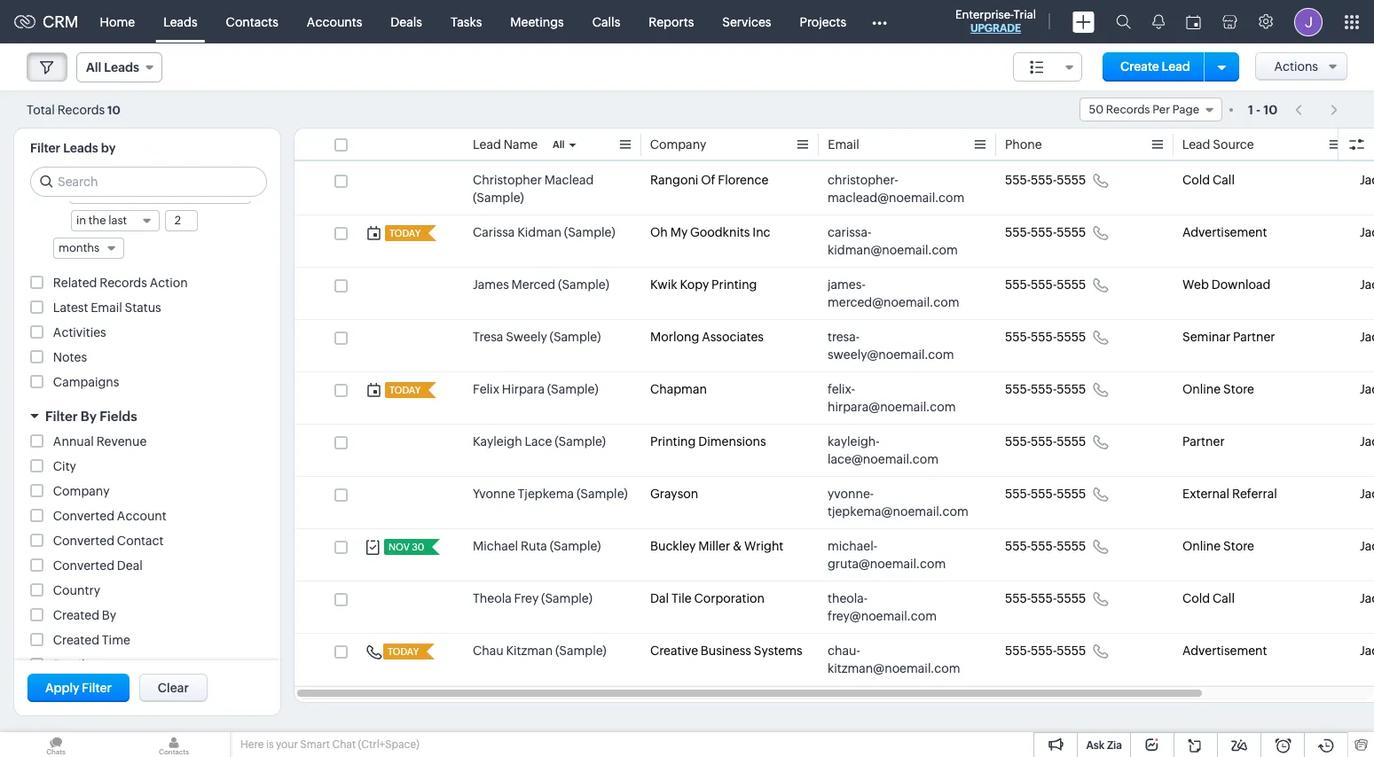 Task type: describe. For each thing, give the bounding box(es) containing it.
projects link
[[786, 0, 861, 43]]

deals link
[[377, 0, 437, 43]]

1
[[1249, 103, 1254, 117]]

online for michael- gruta@noemail.com
[[1183, 540, 1221, 554]]

today link for chau
[[383, 644, 421, 660]]

tresa sweely (sample)
[[473, 330, 601, 344]]

chau
[[473, 644, 504, 658]]

size image
[[1030, 59, 1045, 75]]

lace@noemail.com
[[828, 453, 939, 467]]

felix
[[473, 382, 500, 397]]

michael ruta (sample)
[[473, 540, 601, 554]]

Search text field
[[31, 168, 266, 196]]

goodknits
[[690, 225, 750, 240]]

records for per
[[1106, 103, 1151, 116]]

0 horizontal spatial partner
[[1183, 435, 1225, 449]]

merced@noemail.com
[[828, 296, 960, 310]]

lead for lead name
[[473, 138, 501, 152]]

theola
[[473, 592, 512, 606]]

-
[[1257, 103, 1261, 117]]

filter for filter leads by
[[30, 141, 60, 155]]

contacts image
[[118, 733, 230, 758]]

latest email status
[[53, 301, 161, 315]]

yvonne- tjepkema@noemail.com
[[828, 487, 969, 519]]

today for chau kitzman (sample)
[[388, 647, 419, 658]]

555-555-5555 for chau- kitzman@noemail.com
[[1005, 644, 1086, 658]]

kayleigh lace (sample)
[[473, 435, 606, 449]]

home
[[100, 15, 135, 29]]

converted for converted deal
[[53, 559, 115, 573]]

theola frey (sample) link
[[473, 590, 593, 608]]

1 horizontal spatial email
[[91, 301, 122, 315]]

james
[[473, 278, 509, 292]]

5555 for kayleigh- lace@noemail.com
[[1057, 435, 1086, 449]]

row group containing christopher maclead (sample)
[[295, 163, 1375, 687]]

nov 30
[[389, 542, 424, 553]]

associates
[[702, 330, 764, 344]]

0 horizontal spatial printing
[[651, 435, 696, 449]]

sweely@noemail.com
[[828, 348, 955, 362]]

page
[[1173, 103, 1200, 116]]

create menu image
[[1073, 11, 1095, 32]]

jac for felix- hirpara@noemail.com
[[1360, 382, 1375, 397]]

today link for felix
[[385, 382, 423, 398]]

(sample) for michael ruta (sample)
[[550, 540, 601, 554]]

enterprise-
[[956, 8, 1014, 21]]

oh my goodknits inc
[[651, 225, 771, 240]]

ask zia
[[1087, 740, 1123, 753]]

name
[[504, 138, 538, 152]]

james- merced@noemail.com link
[[828, 276, 970, 311]]

carissa-
[[828, 225, 872, 240]]

by
[[101, 141, 116, 155]]

carissa
[[473, 225, 515, 240]]

theola frey (sample)
[[473, 592, 593, 606]]

(sample) for yvonne tjepkema (sample)
[[577, 487, 628, 501]]

time
[[102, 634, 130, 648]]

converted contact
[[53, 534, 164, 548]]

creative business systems
[[651, 644, 803, 658]]

reports
[[649, 15, 694, 29]]

chats image
[[0, 733, 112, 758]]

maclead
[[545, 173, 594, 187]]

leads link
[[149, 0, 212, 43]]

signals image
[[1153, 14, 1165, 29]]

in the last
[[76, 214, 127, 227]]

sweely
[[506, 330, 547, 344]]

hirpara@noemail.com
[[828, 400, 956, 414]]

all for all leads
[[86, 60, 101, 75]]

here
[[240, 739, 264, 752]]

records for action
[[100, 276, 147, 290]]

advertisement for chau- kitzman@noemail.com
[[1183, 644, 1268, 658]]

corporation
[[694, 592, 765, 606]]

carissa kidman (sample) link
[[473, 224, 616, 241]]

jac for kayleigh- lace@noemail.com
[[1360, 435, 1375, 449]]

1 horizontal spatial printing
[[712, 278, 757, 292]]

ask
[[1087, 740, 1105, 753]]

search image
[[1116, 14, 1132, 29]]

is
[[266, 739, 274, 752]]

carissa- kidman@noemail.com link
[[828, 224, 970, 259]]

frey
[[514, 592, 539, 606]]

source
[[1214, 138, 1255, 152]]

city
[[53, 460, 76, 474]]

morlong associates
[[651, 330, 764, 344]]

store for felix- hirpara@noemail.com
[[1224, 382, 1255, 397]]

555-555-5555 for kayleigh- lace@noemail.com
[[1005, 435, 1086, 449]]

rangoni
[[651, 173, 699, 187]]

cold for theola- frey@noemail.com
[[1183, 592, 1211, 606]]

store for michael- gruta@noemail.com
[[1224, 540, 1255, 554]]

5555 for james- merced@noemail.com
[[1057, 278, 1086, 292]]

tresa
[[473, 330, 504, 344]]

today link for carissa
[[385, 225, 423, 241]]

lead inside 'create lead' button
[[1162, 59, 1191, 74]]

search element
[[1106, 0, 1142, 43]]

filter inside button
[[82, 682, 112, 696]]

my
[[671, 225, 688, 240]]

calendar image
[[1187, 15, 1202, 29]]

chau kitzman (sample) link
[[473, 643, 607, 660]]

christopher- maclead@noemail.com link
[[828, 171, 970, 207]]

tasks
[[451, 15, 482, 29]]

status
[[125, 301, 161, 315]]

zia
[[1107, 740, 1123, 753]]

in the last field
[[71, 210, 160, 232]]

created for created time
[[53, 634, 99, 648]]

none field 'size'
[[1014, 52, 1083, 82]]

today for felix hirpara (sample)
[[390, 385, 421, 396]]

555-555-5555 for christopher- maclead@noemail.com
[[1005, 173, 1086, 187]]

kitzman
[[506, 644, 553, 658]]

(sample) for felix hirpara (sample)
[[547, 382, 599, 397]]

5555 for carissa- kidman@noemail.com
[[1057, 225, 1086, 240]]

All Leads field
[[76, 52, 162, 83]]

yvonne
[[473, 487, 515, 501]]

tresa- sweely@noemail.com link
[[828, 328, 970, 364]]

0 horizontal spatial email
[[53, 658, 85, 673]]

tjepkema@noemail.com
[[828, 505, 969, 519]]

jac for tresa- sweely@noemail.com
[[1360, 330, 1375, 344]]

leads for all leads
[[104, 60, 139, 75]]

0 vertical spatial company
[[651, 138, 707, 152]]

projects
[[800, 15, 847, 29]]

online store for felix- hirpara@noemail.com
[[1183, 382, 1255, 397]]

hirpara
[[502, 382, 545, 397]]

create lead
[[1121, 59, 1191, 74]]

kopy
[[680, 278, 709, 292]]

james- merced@noemail.com
[[828, 278, 960, 310]]

(sample) for james merced (sample)
[[558, 278, 610, 292]]

james merced (sample) link
[[473, 276, 610, 294]]

months field
[[53, 238, 124, 259]]

50 records per page
[[1089, 103, 1200, 116]]

cold call for christopher- maclead@noemail.com
[[1183, 173, 1235, 187]]

filter by fields
[[45, 409, 137, 424]]

jac for michael- gruta@noemail.com
[[1360, 540, 1375, 554]]

chapman
[[651, 382, 707, 397]]

related records action
[[53, 276, 188, 290]]

contact
[[117, 534, 164, 548]]

deal
[[117, 559, 143, 573]]

5555 for theola- frey@noemail.com
[[1057, 592, 1086, 606]]

by for filter
[[81, 409, 97, 424]]

jac for james- merced@noemail.com
[[1360, 278, 1375, 292]]

created time
[[53, 634, 130, 648]]

kayleigh
[[473, 435, 522, 449]]

records for 10
[[57, 103, 105, 117]]

business
[[701, 644, 752, 658]]

converted account
[[53, 509, 167, 524]]

10 for 1 - 10
[[1264, 103, 1278, 117]]

kwik kopy printing
[[651, 278, 757, 292]]

crm link
[[14, 12, 79, 31]]

seminar partner
[[1183, 330, 1276, 344]]

morlong
[[651, 330, 700, 344]]



Task type: locate. For each thing, give the bounding box(es) containing it.
5 5555 from the top
[[1057, 382, 1086, 397]]

0 horizontal spatial 10
[[107, 103, 120, 117]]

(sample) for carissa kidman (sample)
[[564, 225, 616, 240]]

filter
[[30, 141, 60, 155], [45, 409, 78, 424], [82, 682, 112, 696]]

kidman@noemail.com
[[828, 243, 958, 257]]

(sample) inside kayleigh lace (sample) link
[[555, 435, 606, 449]]

0 vertical spatial online store
[[1183, 382, 1255, 397]]

1 vertical spatial company
[[53, 485, 110, 499]]

1 - 10
[[1249, 103, 1278, 117]]

store down seminar partner
[[1224, 382, 1255, 397]]

row group
[[295, 163, 1375, 687]]

4 555-555-5555 from the top
[[1005, 330, 1086, 344]]

1 vertical spatial cold
[[1183, 592, 1211, 606]]

(sample) inside theola frey (sample) link
[[541, 592, 593, 606]]

1 vertical spatial store
[[1224, 540, 1255, 554]]

2 horizontal spatial email
[[828, 138, 860, 152]]

(sample) inside yvonne tjepkema (sample) link
[[577, 487, 628, 501]]

10 5555 from the top
[[1057, 644, 1086, 658]]

1 cold from the top
[[1183, 173, 1211, 187]]

2 cold from the top
[[1183, 592, 1211, 606]]

9 5555 from the top
[[1057, 592, 1086, 606]]

1 vertical spatial today
[[390, 385, 421, 396]]

1 online from the top
[[1183, 382, 1221, 397]]

1 online store from the top
[[1183, 382, 1255, 397]]

0 vertical spatial online
[[1183, 382, 1221, 397]]

(sample) inside 'james merced (sample)' link
[[558, 278, 610, 292]]

by inside dropdown button
[[81, 409, 97, 424]]

2 jac from the top
[[1360, 225, 1375, 240]]

tresa-
[[828, 330, 860, 344]]

4 jac from the top
[[1360, 330, 1375, 344]]

felix- hirpara@noemail.com link
[[828, 381, 970, 416]]

10 right -
[[1264, 103, 1278, 117]]

30
[[412, 542, 424, 553]]

5555 for yvonne- tjepkema@noemail.com
[[1057, 487, 1086, 501]]

(sample) right merced
[[558, 278, 610, 292]]

0 vertical spatial all
[[86, 60, 101, 75]]

call for theola- frey@noemail.com
[[1213, 592, 1235, 606]]

(sample) right the frey
[[541, 592, 593, 606]]

0 horizontal spatial company
[[53, 485, 110, 499]]

6 jac from the top
[[1360, 435, 1375, 449]]

1 vertical spatial all
[[553, 139, 565, 150]]

miller
[[699, 540, 731, 554]]

online down seminar
[[1183, 382, 1221, 397]]

email up apply
[[53, 658, 85, 673]]

filter up annual
[[45, 409, 78, 424]]

0 vertical spatial call
[[1213, 173, 1235, 187]]

None field
[[1014, 52, 1083, 82], [69, 183, 251, 204], [69, 183, 251, 204]]

10 jac from the top
[[1360, 644, 1375, 658]]

created down 'country'
[[53, 609, 99, 623]]

0 vertical spatial cold
[[1183, 173, 1211, 187]]

all up maclead on the left
[[553, 139, 565, 150]]

2 vertical spatial leads
[[63, 141, 98, 155]]

leads left by
[[63, 141, 98, 155]]

printing up grayson
[[651, 435, 696, 449]]

0 horizontal spatial leads
[[63, 141, 98, 155]]

1 horizontal spatial company
[[651, 138, 707, 152]]

annual
[[53, 435, 94, 449]]

felix-
[[828, 382, 856, 397]]

kayleigh-
[[828, 435, 880, 449]]

1 vertical spatial filter
[[45, 409, 78, 424]]

navigation
[[1287, 97, 1348, 122]]

(sample) inside "michael ruta (sample)" link
[[550, 540, 601, 554]]

filter down total
[[30, 141, 60, 155]]

apply filter
[[45, 682, 112, 696]]

jac for theola- frey@noemail.com
[[1360, 592, 1375, 606]]

2 store from the top
[[1224, 540, 1255, 554]]

all
[[86, 60, 101, 75], [553, 139, 565, 150]]

1 horizontal spatial partner
[[1234, 330, 1276, 344]]

1 vertical spatial today link
[[385, 382, 423, 398]]

online for felix- hirpara@noemail.com
[[1183, 382, 1221, 397]]

leads for filter leads by
[[63, 141, 98, 155]]

555-
[[1005, 173, 1031, 187], [1031, 173, 1057, 187], [1005, 225, 1031, 240], [1031, 225, 1057, 240], [1005, 278, 1031, 292], [1031, 278, 1057, 292], [1005, 330, 1031, 344], [1031, 330, 1057, 344], [1005, 382, 1031, 397], [1031, 382, 1057, 397], [1005, 435, 1031, 449], [1031, 435, 1057, 449], [1005, 487, 1031, 501], [1031, 487, 1057, 501], [1005, 540, 1031, 554], [1031, 540, 1057, 554], [1005, 592, 1031, 606], [1031, 592, 1057, 606], [1005, 644, 1031, 658], [1031, 644, 1057, 658]]

lead for lead source
[[1183, 138, 1211, 152]]

0 vertical spatial today link
[[385, 225, 423, 241]]

(ctrl+space)
[[358, 739, 420, 752]]

2 vertical spatial today
[[388, 647, 419, 658]]

5555 for chau- kitzman@noemail.com
[[1057, 644, 1086, 658]]

0 horizontal spatial by
[[81, 409, 97, 424]]

7 5555 from the top
[[1057, 487, 1086, 501]]

online down external
[[1183, 540, 1221, 554]]

8 555-555-5555 from the top
[[1005, 540, 1086, 554]]

store down external referral
[[1224, 540, 1255, 554]]

profile element
[[1284, 0, 1334, 43]]

2 advertisement from the top
[[1183, 644, 1268, 658]]

(sample) for kayleigh lace (sample)
[[555, 435, 606, 449]]

1 vertical spatial printing
[[651, 435, 696, 449]]

yvonne tjepkema (sample) link
[[473, 485, 628, 503]]

50 Records Per Page field
[[1080, 98, 1223, 122]]

advertisement for carissa- kidman@noemail.com
[[1183, 225, 1268, 240]]

tresa- sweely@noemail.com
[[828, 330, 955, 362]]

printing dimensions
[[651, 435, 766, 449]]

printing
[[712, 278, 757, 292], [651, 435, 696, 449]]

3 5555 from the top
[[1057, 278, 1086, 292]]

by up time
[[102, 609, 116, 623]]

555-555-5555
[[1005, 173, 1086, 187], [1005, 225, 1086, 240], [1005, 278, 1086, 292], [1005, 330, 1086, 344], [1005, 382, 1086, 397], [1005, 435, 1086, 449], [1005, 487, 1086, 501], [1005, 540, 1086, 554], [1005, 592, 1086, 606], [1005, 644, 1086, 658]]

buckley
[[651, 540, 696, 554]]

(sample) right tjepkema
[[577, 487, 628, 501]]

555-555-5555 for felix- hirpara@noemail.com
[[1005, 382, 1086, 397]]

555-555-5555 for yvonne- tjepkema@noemail.com
[[1005, 487, 1086, 501]]

leads right home
[[163, 15, 198, 29]]

(sample) inside chau kitzman (sample) link
[[555, 644, 607, 658]]

&
[[733, 540, 742, 554]]

advertisement
[[1183, 225, 1268, 240], [1183, 644, 1268, 658]]

lead source
[[1183, 138, 1255, 152]]

christopher- maclead@noemail.com
[[828, 173, 965, 205]]

7 jac from the top
[[1360, 487, 1375, 501]]

filter inside dropdown button
[[45, 409, 78, 424]]

1 horizontal spatial by
[[102, 609, 116, 623]]

555-555-5555 for carissa- kidman@noemail.com
[[1005, 225, 1086, 240]]

created for created by
[[53, 609, 99, 623]]

cold call for theola- frey@noemail.com
[[1183, 592, 1235, 606]]

5 555-555-5555 from the top
[[1005, 382, 1086, 397]]

partner
[[1234, 330, 1276, 344], [1183, 435, 1225, 449]]

10 inside total records 10
[[107, 103, 120, 117]]

cold call
[[1183, 173, 1235, 187], [1183, 592, 1235, 606]]

create
[[1121, 59, 1160, 74]]

5555 for christopher- maclead@noemail.com
[[1057, 173, 1086, 187]]

calls link
[[578, 0, 635, 43]]

partner up external
[[1183, 435, 1225, 449]]

all inside field
[[86, 60, 101, 75]]

1 vertical spatial created
[[53, 634, 99, 648]]

records up the "latest email status"
[[100, 276, 147, 290]]

(sample) down christopher
[[473, 191, 524, 205]]

filter for filter by fields
[[45, 409, 78, 424]]

account
[[117, 509, 167, 524]]

555-555-5555 for michael- gruta@noemail.com
[[1005, 540, 1086, 554]]

1 vertical spatial converted
[[53, 534, 115, 548]]

3 555-555-5555 from the top
[[1005, 278, 1086, 292]]

upgrade
[[971, 22, 1022, 35]]

jac for chau- kitzman@noemail.com
[[1360, 644, 1375, 658]]

(sample) inside christopher maclead (sample)
[[473, 191, 524, 205]]

(sample) for christopher maclead (sample)
[[473, 191, 524, 205]]

signals element
[[1142, 0, 1176, 43]]

2 555-555-5555 from the top
[[1005, 225, 1086, 240]]

records up filter leads by
[[57, 103, 105, 117]]

0 vertical spatial cold call
[[1183, 173, 1235, 187]]

cold for christopher- maclead@noemail.com
[[1183, 173, 1211, 187]]

(sample) inside carissa kidman (sample) link
[[564, 225, 616, 240]]

here is your smart chat (ctrl+space)
[[240, 739, 420, 752]]

(sample) right kidman on the left top of the page
[[564, 225, 616, 240]]

filter by fields button
[[14, 401, 280, 432]]

1 555-555-5555 from the top
[[1005, 173, 1086, 187]]

555-555-5555 for tresa- sweely@noemail.com
[[1005, 330, 1086, 344]]

(sample) for theola frey (sample)
[[541, 592, 593, 606]]

9 jac from the top
[[1360, 592, 1375, 606]]

converted up converted deal
[[53, 534, 115, 548]]

kayleigh lace (sample) link
[[473, 433, 606, 451]]

michael
[[473, 540, 518, 554]]

company up the rangoni
[[651, 138, 707, 152]]

converted for converted account
[[53, 509, 115, 524]]

1 cold call from the top
[[1183, 173, 1235, 187]]

converted up the converted contact
[[53, 509, 115, 524]]

10 for total records 10
[[107, 103, 120, 117]]

today for carissa kidman (sample)
[[390, 228, 421, 239]]

lead left name
[[473, 138, 501, 152]]

by up 'annual revenue'
[[81, 409, 97, 424]]

grayson
[[651, 487, 699, 501]]

0 vertical spatial advertisement
[[1183, 225, 1268, 240]]

7 555-555-5555 from the top
[[1005, 487, 1086, 501]]

nov 30 link
[[384, 540, 426, 556]]

email up "christopher-"
[[828, 138, 860, 152]]

2 vertical spatial converted
[[53, 559, 115, 573]]

(sample) right ruta
[[550, 540, 601, 554]]

phone
[[1005, 138, 1042, 152]]

web download
[[1183, 278, 1271, 292]]

jac for yvonne- tjepkema@noemail.com
[[1360, 487, 1375, 501]]

converted deal
[[53, 559, 143, 573]]

felix hirpara (sample)
[[473, 382, 599, 397]]

tjepkema
[[518, 487, 574, 501]]

carissa kidman (sample)
[[473, 225, 616, 240]]

555-555-5555 for james- merced@noemail.com
[[1005, 278, 1086, 292]]

online store for michael- gruta@noemail.com
[[1183, 540, 1255, 554]]

created down created by
[[53, 634, 99, 648]]

filter right apply
[[82, 682, 112, 696]]

0 vertical spatial email
[[828, 138, 860, 152]]

(sample) for chau kitzman (sample)
[[555, 644, 607, 658]]

1 vertical spatial email
[[91, 301, 122, 315]]

5555 for tresa- sweely@noemail.com
[[1057, 330, 1086, 344]]

1 store from the top
[[1224, 382, 1255, 397]]

1 vertical spatial advertisement
[[1183, 644, 1268, 658]]

1 vertical spatial call
[[1213, 592, 1235, 606]]

1 vertical spatial leads
[[104, 60, 139, 75]]

3 converted from the top
[[53, 559, 115, 573]]

online store down external referral
[[1183, 540, 1255, 554]]

1 vertical spatial online
[[1183, 540, 1221, 554]]

printing right kopy
[[712, 278, 757, 292]]

(sample) right kitzman at bottom
[[555, 644, 607, 658]]

0 vertical spatial created
[[53, 609, 99, 623]]

(sample) inside felix hirpara (sample) link
[[547, 382, 599, 397]]

0 vertical spatial store
[[1224, 382, 1255, 397]]

months
[[59, 241, 100, 255]]

of
[[701, 173, 716, 187]]

leads down home link
[[104, 60, 139, 75]]

0 horizontal spatial all
[[86, 60, 101, 75]]

all up total records 10 in the left of the page
[[86, 60, 101, 75]]

dimensions
[[699, 435, 766, 449]]

chau- kitzman@noemail.com
[[828, 644, 961, 676]]

online
[[1183, 382, 1221, 397], [1183, 540, 1221, 554]]

1 converted from the top
[[53, 509, 115, 524]]

lead down "page"
[[1183, 138, 1211, 152]]

1 vertical spatial by
[[102, 609, 116, 623]]

partner right seminar
[[1234, 330, 1276, 344]]

services link
[[708, 0, 786, 43]]

lead name
[[473, 138, 538, 152]]

company down city
[[53, 485, 110, 499]]

0 vertical spatial by
[[81, 409, 97, 424]]

create menu element
[[1062, 0, 1106, 43]]

per
[[1153, 103, 1171, 116]]

0 vertical spatial filter
[[30, 141, 60, 155]]

1 vertical spatial partner
[[1183, 435, 1225, 449]]

1 horizontal spatial leads
[[104, 60, 139, 75]]

activities
[[53, 326, 106, 340]]

by for created
[[102, 609, 116, 623]]

all for all
[[553, 139, 565, 150]]

1 call from the top
[[1213, 173, 1235, 187]]

5555 for michael- gruta@noemail.com
[[1057, 540, 1086, 554]]

lead right create
[[1162, 59, 1191, 74]]

chau- kitzman@noemail.com link
[[828, 643, 970, 678]]

filter leads by
[[30, 141, 116, 155]]

2 vertical spatial email
[[53, 658, 85, 673]]

1 created from the top
[[53, 609, 99, 623]]

10 up by
[[107, 103, 120, 117]]

(sample)
[[473, 191, 524, 205], [564, 225, 616, 240], [558, 278, 610, 292], [550, 330, 601, 344], [547, 382, 599, 397], [555, 435, 606, 449], [577, 487, 628, 501], [550, 540, 601, 554], [541, 592, 593, 606], [555, 644, 607, 658]]

email
[[828, 138, 860, 152], [91, 301, 122, 315], [53, 658, 85, 673]]

2 vertical spatial today link
[[383, 644, 421, 660]]

6 555-555-5555 from the top
[[1005, 435, 1086, 449]]

0 vertical spatial converted
[[53, 509, 115, 524]]

0 vertical spatial leads
[[163, 15, 198, 29]]

(sample) right hirpara
[[547, 382, 599, 397]]

deals
[[391, 15, 422, 29]]

jac for christopher- maclead@noemail.com
[[1360, 173, 1375, 187]]

2 vertical spatial filter
[[82, 682, 112, 696]]

1 jac from the top
[[1360, 173, 1375, 187]]

converted up 'country'
[[53, 559, 115, 573]]

2 online from the top
[[1183, 540, 1221, 554]]

Other Modules field
[[861, 8, 899, 36]]

(sample) for tresa sweely (sample)
[[550, 330, 601, 344]]

meetings link
[[496, 0, 578, 43]]

kayleigh- lace@noemail.com
[[828, 435, 939, 467]]

2 converted from the top
[[53, 534, 115, 548]]

chau kitzman (sample)
[[473, 644, 607, 658]]

0 vertical spatial today
[[390, 228, 421, 239]]

1 vertical spatial online store
[[1183, 540, 1255, 554]]

2 call from the top
[[1213, 592, 1235, 606]]

2 created from the top
[[53, 634, 99, 648]]

records right "50"
[[1106, 103, 1151, 116]]

records inside field
[[1106, 103, 1151, 116]]

action
[[150, 276, 188, 290]]

call for christopher- maclead@noemail.com
[[1213, 173, 1235, 187]]

yvonne-
[[828, 487, 874, 501]]

referral
[[1233, 487, 1278, 501]]

accounts link
[[293, 0, 377, 43]]

last
[[108, 214, 127, 227]]

1 vertical spatial cold call
[[1183, 592, 1235, 606]]

smart
[[300, 739, 330, 752]]

2 cold call from the top
[[1183, 592, 1235, 606]]

theola- frey@noemail.com link
[[828, 590, 970, 626]]

555-555-5555 for theola- frey@noemail.com
[[1005, 592, 1086, 606]]

inc
[[753, 225, 771, 240]]

4 5555 from the top
[[1057, 330, 1086, 344]]

converted for converted contact
[[53, 534, 115, 548]]

1 5555 from the top
[[1057, 173, 1086, 187]]

online store down seminar partner
[[1183, 382, 1255, 397]]

1 horizontal spatial all
[[553, 139, 565, 150]]

5555
[[1057, 173, 1086, 187], [1057, 225, 1086, 240], [1057, 278, 1086, 292], [1057, 330, 1086, 344], [1057, 382, 1086, 397], [1057, 435, 1086, 449], [1057, 487, 1086, 501], [1057, 540, 1086, 554], [1057, 592, 1086, 606], [1057, 644, 1086, 658]]

(sample) right lace
[[555, 435, 606, 449]]

email down related records action
[[91, 301, 122, 315]]

2 5555 from the top
[[1057, 225, 1086, 240]]

michael- gruta@noemail.com link
[[828, 538, 970, 573]]

0 vertical spatial partner
[[1234, 330, 1276, 344]]

None text field
[[166, 211, 197, 231]]

1 advertisement from the top
[[1183, 225, 1268, 240]]

8 5555 from the top
[[1057, 540, 1086, 554]]

2 online store from the top
[[1183, 540, 1255, 554]]

buckley miller & wright
[[651, 540, 784, 554]]

apply
[[45, 682, 79, 696]]

jac for carissa- kidman@noemail.com
[[1360, 225, 1375, 240]]

5555 for felix- hirpara@noemail.com
[[1057, 382, 1086, 397]]

(sample) right sweely
[[550, 330, 601, 344]]

leads inside field
[[104, 60, 139, 75]]

9 555-555-5555 from the top
[[1005, 592, 1086, 606]]

0 vertical spatial printing
[[712, 278, 757, 292]]

maclead@noemail.com
[[828, 191, 965, 205]]

6 5555 from the top
[[1057, 435, 1086, 449]]

profile image
[[1295, 8, 1323, 36]]

1 horizontal spatial 10
[[1264, 103, 1278, 117]]

5 jac from the top
[[1360, 382, 1375, 397]]

(sample) inside tresa sweely (sample) link
[[550, 330, 601, 344]]

lea
[[1360, 138, 1375, 152]]

2 horizontal spatial leads
[[163, 15, 198, 29]]

in
[[76, 214, 86, 227]]

10 555-555-5555 from the top
[[1005, 644, 1086, 658]]

3 jac from the top
[[1360, 278, 1375, 292]]

8 jac from the top
[[1360, 540, 1375, 554]]

ruta
[[521, 540, 547, 554]]



Task type: vqa. For each thing, say whether or not it's contained in the screenshot.


